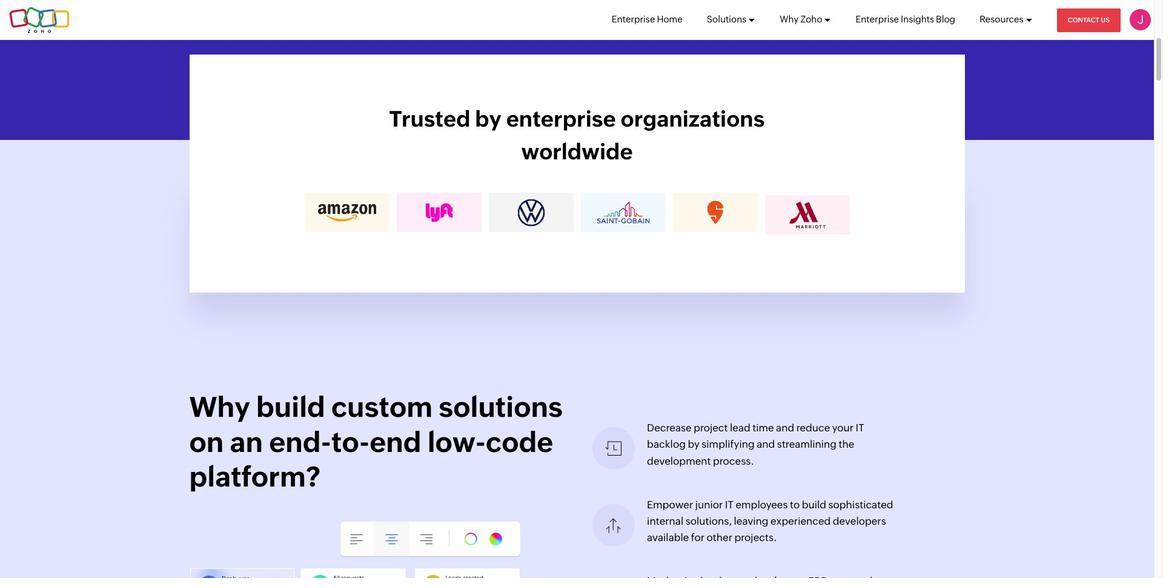 Task type: describe. For each thing, give the bounding box(es) containing it.
sophisticated
[[829, 499, 894, 511]]

blog
[[937, 14, 956, 24]]

insights
[[901, 14, 935, 24]]

reduce
[[797, 422, 831, 434]]

to-
[[332, 426, 370, 458]]

0 horizontal spatial and
[[757, 438, 775, 451]]

your
[[833, 422, 854, 434]]

resources
[[980, 14, 1024, 24]]

employees
[[736, 499, 788, 511]]

build inside why build custom solutions on an end-to-end low-code platform?
[[256, 391, 325, 423]]

by inside decrease project lead time and reduce your it backlog by simplifying and streamlining the development process.
[[688, 438, 700, 451]]

empower junior it employees to build sophisticated internal solutions, leaving experienced developers available for other projects.
[[647, 499, 894, 544]]

james peterson image
[[1130, 9, 1152, 30]]

home
[[657, 14, 683, 24]]

streamlining
[[778, 438, 837, 451]]

it inside empower junior it employees to build sophisticated internal solutions, leaving experienced developers available for other projects.
[[725, 499, 734, 511]]

for
[[691, 532, 705, 544]]

enterprise for enterprise insights blog
[[856, 14, 899, 24]]

decrease project lead time and reduce your it backlog by simplifying and streamlining the development process.
[[647, 422, 865, 467]]

contact us link
[[1057, 8, 1121, 32]]

end
[[370, 426, 422, 458]]

solutions
[[707, 14, 747, 24]]

process.
[[713, 455, 755, 467]]

organizations
[[621, 107, 765, 132]]

developers
[[833, 515, 887, 527]]

code
[[486, 426, 554, 458]]

enterprise home
[[612, 14, 683, 24]]

trusted by enterprise organizations worldwide
[[389, 107, 765, 164]]

0 vertical spatial and
[[776, 422, 795, 434]]

contact
[[1068, 16, 1100, 24]]

solutions,
[[686, 515, 732, 527]]

an
[[230, 426, 263, 458]]

zoho enterprise logo image
[[9, 6, 70, 33]]

why build custom solutions on an end-to-end low-code platform?
[[189, 391, 563, 493]]

on
[[189, 426, 224, 458]]



Task type: locate. For each thing, give the bounding box(es) containing it.
why for why build custom solutions on an end-to-end low-code platform?
[[189, 391, 250, 423]]

build up end-
[[256, 391, 325, 423]]

development
[[647, 455, 711, 467]]

build
[[256, 391, 325, 423], [802, 499, 827, 511]]

leaving
[[734, 515, 769, 527]]

the
[[839, 438, 855, 451]]

enterprise home link
[[612, 0, 683, 39]]

junior
[[696, 499, 723, 511]]

custom
[[331, 391, 433, 423]]

platform?
[[189, 461, 321, 493]]

enterprise left home
[[612, 14, 655, 24]]

enterprise inside enterprise insights blog link
[[856, 14, 899, 24]]

build inside empower junior it employees to build sophisticated internal solutions, leaving experienced developers available for other projects.
[[802, 499, 827, 511]]

available
[[647, 532, 689, 544]]

solutions
[[439, 391, 563, 423]]

and down time
[[757, 438, 775, 451]]

it inside decrease project lead time and reduce your it backlog by simplifying and streamlining the development process.
[[856, 422, 865, 434]]

1 horizontal spatial by
[[688, 438, 700, 451]]

1 vertical spatial why
[[189, 391, 250, 423]]

us
[[1101, 16, 1110, 24]]

internal
[[647, 515, 684, 527]]

low-
[[428, 426, 486, 458]]

time
[[753, 422, 774, 434]]

1 horizontal spatial why
[[780, 14, 799, 24]]

0 vertical spatial why
[[780, 14, 799, 24]]

to
[[790, 499, 800, 511]]

decrease
[[647, 422, 692, 434]]

end-
[[269, 426, 332, 458]]

enterprise insights blog
[[856, 14, 956, 24]]

by right trusted
[[475, 107, 502, 132]]

why
[[780, 14, 799, 24], [189, 391, 250, 423]]

worldwide
[[522, 140, 633, 164]]

0 vertical spatial it
[[856, 422, 865, 434]]

projects.
[[735, 532, 777, 544]]

1 horizontal spatial and
[[776, 422, 795, 434]]

enterprise
[[507, 107, 616, 132]]

simplifying
[[702, 438, 755, 451]]

0 vertical spatial by
[[475, 107, 502, 132]]

1 horizontal spatial build
[[802, 499, 827, 511]]

2 enterprise from the left
[[856, 14, 899, 24]]

1 vertical spatial and
[[757, 438, 775, 451]]

1 vertical spatial it
[[725, 499, 734, 511]]

0 horizontal spatial by
[[475, 107, 502, 132]]

enterprise inside enterprise home link
[[612, 14, 655, 24]]

it right your
[[856, 422, 865, 434]]

0 vertical spatial build
[[256, 391, 325, 423]]

why inside why build custom solutions on an end-to-end low-code platform?
[[189, 391, 250, 423]]

why up on on the bottom left
[[189, 391, 250, 423]]

by up development
[[688, 438, 700, 451]]

build right to
[[802, 499, 827, 511]]

why left zoho in the right top of the page
[[780, 14, 799, 24]]

trusted
[[389, 107, 471, 132]]

0 horizontal spatial enterprise
[[612, 14, 655, 24]]

enterprise insights blog link
[[856, 0, 956, 39]]

1 vertical spatial build
[[802, 499, 827, 511]]

lead
[[730, 422, 751, 434]]

and right time
[[776, 422, 795, 434]]

0 horizontal spatial build
[[256, 391, 325, 423]]

experienced
[[771, 515, 831, 527]]

1 enterprise from the left
[[612, 14, 655, 24]]

empower
[[647, 499, 694, 511]]

by
[[475, 107, 502, 132], [688, 438, 700, 451]]

build custom solutions image
[[189, 519, 523, 578]]

1 vertical spatial by
[[688, 438, 700, 451]]

0 horizontal spatial why
[[189, 391, 250, 423]]

zoho
[[801, 14, 823, 24]]

1 horizontal spatial enterprise
[[856, 14, 899, 24]]

why for why zoho
[[780, 14, 799, 24]]

enterprise for enterprise home
[[612, 14, 655, 24]]

project
[[694, 422, 728, 434]]

1 horizontal spatial it
[[856, 422, 865, 434]]

contact us
[[1068, 16, 1110, 24]]

by inside trusted by enterprise organizations worldwide
[[475, 107, 502, 132]]

backlog
[[647, 438, 686, 451]]

and
[[776, 422, 795, 434], [757, 438, 775, 451]]

it right the junior
[[725, 499, 734, 511]]

other
[[707, 532, 733, 544]]

0 horizontal spatial it
[[725, 499, 734, 511]]

enterprise
[[612, 14, 655, 24], [856, 14, 899, 24]]

enterprise left insights
[[856, 14, 899, 24]]

it
[[856, 422, 865, 434], [725, 499, 734, 511]]

why zoho
[[780, 14, 823, 24]]



Task type: vqa. For each thing, say whether or not it's contained in the screenshot.
Bharathan
no



